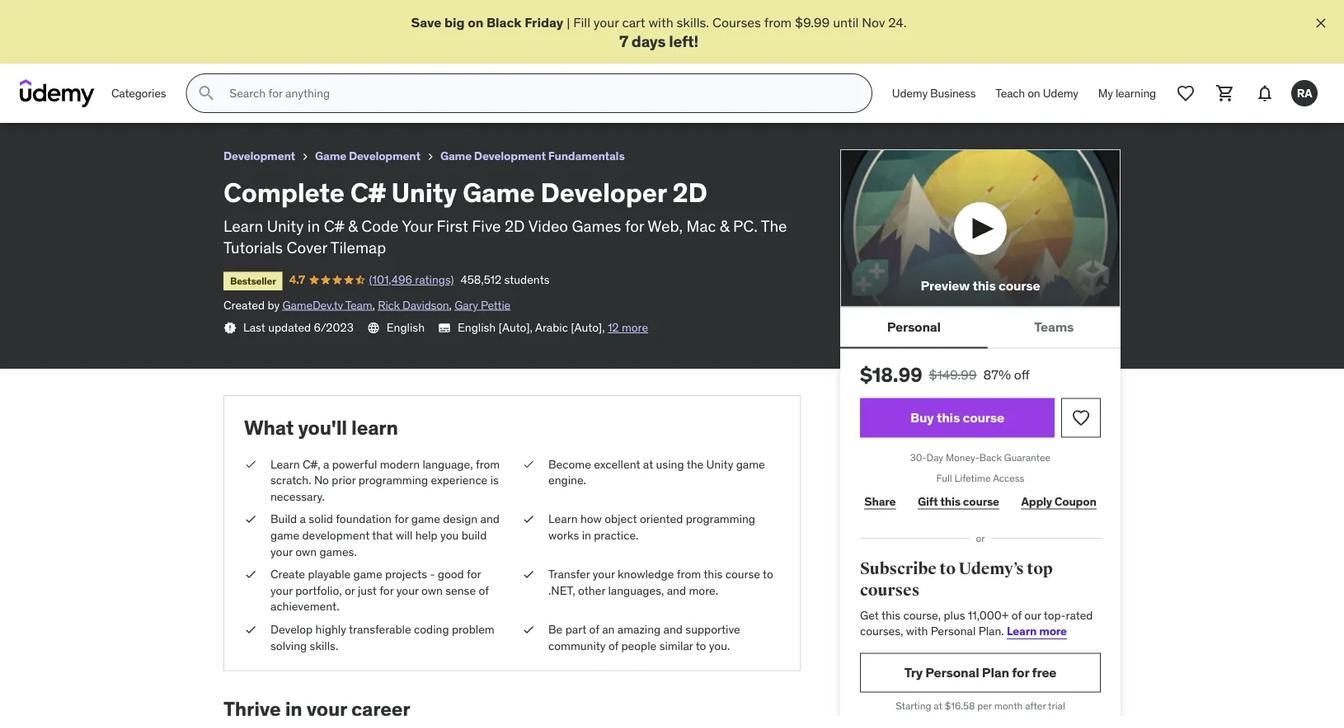 Task type: vqa. For each thing, say whether or not it's contained in the screenshot.
similar
yes



Task type: locate. For each thing, give the bounding box(es) containing it.
from inside the learn c#, a powerful modern language, from scratch. no prior programming experience is necessary.
[[476, 457, 500, 471]]

0 vertical spatial personal
[[887, 318, 941, 335]]

this inside gift this course link
[[941, 494, 961, 509]]

game right the
[[737, 457, 765, 471]]

1 horizontal spatial development
[[349, 149, 421, 164]]

for left web,
[[625, 216, 644, 235]]

with up days
[[649, 14, 674, 31]]

learn inside the learn c#, a powerful modern language, from scratch. no prior programming experience is necessary.
[[271, 457, 300, 471]]

1 vertical spatial more
[[1040, 624, 1067, 639]]

0 vertical spatial c#
[[77, 7, 95, 24]]

at
[[643, 457, 654, 471], [934, 699, 943, 712]]

1 horizontal spatial or
[[976, 532, 985, 545]]

this up more.
[[704, 567, 723, 582]]

0 horizontal spatial on
[[468, 14, 484, 31]]

0 horizontal spatial at
[[643, 457, 654, 471]]

xsmall image for be
[[522, 621, 535, 638]]

with down course,
[[907, 624, 928, 639]]

other
[[578, 583, 606, 598]]

or up udemy's
[[976, 532, 985, 545]]

0 horizontal spatial english
[[387, 320, 425, 335]]

money-
[[946, 451, 980, 464]]

course inside gift this course link
[[963, 494, 1000, 509]]

0 horizontal spatial a
[[300, 512, 306, 527]]

become
[[549, 457, 591, 471]]

plan.
[[979, 624, 1005, 639]]

left!
[[669, 31, 699, 51]]

personal
[[887, 318, 941, 335], [931, 624, 976, 639], [926, 664, 980, 681]]

by
[[268, 297, 280, 312]]

1 vertical spatial from
[[476, 457, 500, 471]]

until
[[833, 14, 859, 31]]

1 vertical spatial 2d
[[673, 176, 708, 209]]

of left our
[[1012, 608, 1022, 623]]

2 horizontal spatial to
[[940, 559, 956, 579]]

at inside become excellent at using the unity game engine.
[[643, 457, 654, 471]]

0 vertical spatial more
[[622, 320, 649, 335]]

sense
[[446, 583, 476, 598]]

what you'll learn
[[244, 415, 398, 440]]

your right fill
[[594, 14, 619, 31]]

wishlist image
[[1072, 408, 1091, 428]]

programming inside the learn c#, a powerful modern language, from scratch. no prior programming experience is necessary.
[[359, 473, 428, 488]]

1 vertical spatial at
[[934, 699, 943, 712]]

an
[[602, 622, 615, 637]]

a left the solid
[[300, 512, 306, 527]]

game up five
[[463, 176, 535, 209]]

0 horizontal spatial &
[[348, 216, 358, 235]]

2 vertical spatial from
[[677, 567, 701, 582]]

2d for complete c# unity game developer 2d
[[240, 7, 258, 24]]

own inside build a solid foundation for game design and game development that will help you build your own games.
[[296, 544, 317, 559]]

0 vertical spatial own
[[296, 544, 317, 559]]

this inside buy this course 'button'
[[937, 409, 960, 426]]

skills. down highly
[[310, 638, 338, 653]]

more down top-
[[1040, 624, 1067, 639]]

this right buy
[[937, 409, 960, 426]]

your inside transfer your knowledge from this course to .net, other languages, and more.
[[593, 567, 615, 582]]

submit search image
[[197, 83, 216, 103]]

course up back
[[963, 409, 1005, 426]]

engine.
[[549, 473, 587, 488]]

tab list containing personal
[[841, 307, 1121, 349]]

learn how object oriented programming works in practice.
[[549, 512, 756, 543]]

2 development from the left
[[349, 149, 421, 164]]

0 horizontal spatial developer
[[174, 7, 238, 24]]

with inside save big on black friday | fill your cart with skills. courses from $9.99 until nov 24. 7 days left!
[[649, 14, 674, 31]]

on inside save big on black friday | fill your cart with skills. courses from $9.99 until nov 24. 7 days left!
[[468, 14, 484, 31]]

from left $9.99
[[765, 14, 792, 31]]

0 vertical spatial skills.
[[677, 14, 710, 31]]

1 horizontal spatial complete
[[224, 176, 345, 209]]

your up create
[[271, 544, 293, 559]]

xsmall image left last
[[224, 321, 237, 335]]

0 horizontal spatial more
[[622, 320, 649, 335]]

english down gary pettie link
[[458, 320, 496, 335]]

12 more button
[[608, 320, 649, 336]]

0 horizontal spatial skills.
[[310, 638, 338, 653]]

0 vertical spatial from
[[765, 14, 792, 31]]

excellent
[[594, 457, 641, 471]]

starting
[[896, 699, 932, 712]]

2d
[[240, 7, 258, 24], [673, 176, 708, 209], [505, 216, 525, 235]]

xsmall image down what
[[244, 456, 257, 472]]

0 vertical spatial developer
[[174, 7, 238, 24]]

12
[[608, 320, 619, 335]]

$16.58
[[945, 699, 975, 712]]

with
[[649, 14, 674, 31], [907, 624, 928, 639]]

course inside transfer your knowledge from this course to .net, other languages, and more.
[[726, 567, 761, 582]]

of left an
[[590, 622, 600, 637]]

, left rick
[[372, 297, 375, 312]]

buy this course
[[911, 409, 1005, 426]]

1 english from the left
[[387, 320, 425, 335]]

for right just
[[380, 583, 394, 598]]

will
[[396, 528, 413, 543]]

complete c# unity game developer 2d
[[13, 7, 258, 24]]

for inside try personal plan for free link
[[1013, 664, 1030, 681]]

1 horizontal spatial &
[[720, 216, 730, 235]]

lifetime
[[955, 472, 991, 484]]

for inside build a solid foundation for game design and game development that will help you build your own games.
[[395, 512, 409, 527]]

for up 'will'
[[395, 512, 409, 527]]

shopping cart with 0 items image
[[1216, 83, 1236, 103]]

highly
[[316, 622, 346, 637]]

big
[[445, 14, 465, 31]]

udemy business link
[[883, 74, 986, 113]]

of inside get this course, plus 11,000+ of our top-rated courses, with personal plan.
[[1012, 608, 1022, 623]]

our
[[1025, 608, 1042, 623]]

a right c#,
[[323, 457, 329, 471]]

programming
[[359, 473, 428, 488], [686, 512, 756, 527]]

learn up scratch.
[[271, 457, 300, 471]]

0 horizontal spatial complete
[[13, 7, 74, 24]]

or inside create playable game projects - good for your portfolio, or just for your own sense of achievement.
[[345, 583, 355, 598]]

created
[[224, 297, 265, 312]]

course for preview this course
[[999, 277, 1041, 293]]

1 horizontal spatial c#
[[324, 216, 344, 235]]

1 horizontal spatial on
[[1028, 86, 1041, 101]]

xsmall image
[[424, 150, 437, 164], [224, 321, 237, 335], [244, 456, 257, 472], [522, 456, 535, 472], [522, 511, 535, 527], [522, 566, 535, 583]]

2 horizontal spatial ,
[[602, 320, 605, 335]]

knowledge
[[618, 567, 674, 582]]

complete up udemy "image"
[[13, 7, 74, 24]]

0 horizontal spatial with
[[649, 14, 674, 31]]

0 vertical spatial complete
[[13, 7, 74, 24]]

1 horizontal spatial from
[[677, 567, 701, 582]]

learn down our
[[1007, 624, 1037, 639]]

1 horizontal spatial with
[[907, 624, 928, 639]]

this right preview
[[973, 277, 996, 293]]

unity up the cover
[[267, 216, 304, 235]]

1 vertical spatial in
[[582, 528, 591, 543]]

learn more link
[[1007, 624, 1067, 639]]

course for gift this course
[[963, 494, 1000, 509]]

udemy inside teach on udemy link
[[1043, 86, 1079, 101]]

and up the build
[[481, 512, 500, 527]]

2 vertical spatial c#
[[324, 216, 344, 235]]

from up more.
[[677, 567, 701, 582]]

developer up submit search icon
[[174, 7, 238, 24]]

you'll
[[298, 415, 347, 440]]

apply coupon
[[1022, 494, 1097, 509]]

web,
[[648, 216, 683, 235]]

development
[[224, 149, 295, 164], [349, 149, 421, 164], [474, 149, 546, 164]]

in up the cover
[[308, 216, 320, 235]]

of down an
[[609, 638, 619, 653]]

updated
[[268, 320, 311, 335]]

gift this course link
[[914, 485, 1004, 518]]

, left gary
[[449, 297, 452, 312]]

unity right the
[[707, 457, 734, 471]]

2 vertical spatial personal
[[926, 664, 980, 681]]

a
[[323, 457, 329, 471], [300, 512, 306, 527]]

full
[[937, 472, 953, 484]]

0 horizontal spatial or
[[345, 583, 355, 598]]

xsmall image left be
[[522, 621, 535, 638]]

developer inside complete c# unity game developer 2d learn unity in c# & code your first five 2d video games for web, mac & pc. the tutorials cover tilemap
[[541, 176, 667, 209]]

course up teams on the top of the page
[[999, 277, 1041, 293]]

1 vertical spatial with
[[907, 624, 928, 639]]

for left free
[[1013, 664, 1030, 681]]

on right teach
[[1028, 86, 1041, 101]]

at left $16.58
[[934, 699, 943, 712]]

in down how on the left of the page
[[582, 528, 591, 543]]

1 vertical spatial programming
[[686, 512, 756, 527]]

this right gift
[[941, 494, 961, 509]]

course up supportive on the right of the page
[[726, 567, 761, 582]]

xsmall image left develop
[[244, 621, 257, 638]]

1 horizontal spatial developer
[[541, 176, 667, 209]]

1 horizontal spatial more
[[1040, 624, 1067, 639]]

complete for complete c# unity game developer 2d learn unity in c# & code your first five 2d video games for web, mac & pc. the tutorials cover tilemap
[[224, 176, 345, 209]]

code
[[362, 216, 399, 235]]

udemy left business
[[893, 86, 928, 101]]

tab list
[[841, 307, 1121, 349]]

xsmall image left create
[[244, 566, 257, 583]]

2 horizontal spatial from
[[765, 14, 792, 31]]

wishlist image
[[1176, 83, 1196, 103]]

at left using
[[643, 457, 654, 471]]

0 vertical spatial and
[[481, 512, 500, 527]]

close image
[[1313, 15, 1330, 31]]

udemy inside udemy business link
[[893, 86, 928, 101]]

personal button
[[841, 307, 988, 347]]

$149.99
[[929, 366, 977, 383]]

0 horizontal spatial in
[[308, 216, 320, 235]]

1 vertical spatial skills.
[[310, 638, 338, 653]]

0 horizontal spatial development
[[224, 149, 295, 164]]

2 udemy from the left
[[1043, 86, 1079, 101]]

learn up works
[[549, 512, 578, 527]]

english for english
[[387, 320, 425, 335]]

learn inside complete c# unity game developer 2d learn unity in c# & code your first five 2d video games for web, mac & pc. the tutorials cover tilemap
[[224, 216, 263, 235]]

0 horizontal spatial own
[[296, 544, 317, 559]]

own inside create playable game projects - good for your portfolio, or just for your own sense of achievement.
[[422, 583, 443, 598]]

and up similar
[[664, 622, 683, 637]]

personal up $16.58
[[926, 664, 980, 681]]

1 & from the left
[[348, 216, 358, 235]]

community
[[549, 638, 606, 653]]

plus
[[944, 608, 966, 623]]

this for gift
[[941, 494, 961, 509]]

0 vertical spatial 2d
[[240, 7, 258, 24]]

0 vertical spatial programming
[[359, 473, 428, 488]]

game right development link
[[315, 149, 347, 164]]

game up just
[[354, 567, 383, 582]]

practice.
[[594, 528, 639, 543]]

from up is at the bottom
[[476, 457, 500, 471]]

created by gamedev.tv team , rick davidson , gary pettie
[[224, 297, 511, 312]]

1 vertical spatial and
[[667, 583, 686, 598]]

be part of an amazing and supportive community of people similar to you.
[[549, 622, 741, 653]]

a inside build a solid foundation for game design and game development that will help you build your own games.
[[300, 512, 306, 527]]

, left 12
[[602, 320, 605, 335]]

1 vertical spatial a
[[300, 512, 306, 527]]

this for buy
[[937, 409, 960, 426]]

0 vertical spatial on
[[468, 14, 484, 31]]

programming right oriented
[[686, 512, 756, 527]]

day
[[927, 451, 944, 464]]

course down lifetime
[[963, 494, 1000, 509]]

more right 12
[[622, 320, 649, 335]]

own
[[296, 544, 317, 559], [422, 583, 443, 598]]

1 vertical spatial on
[[1028, 86, 1041, 101]]

and inside transfer your knowledge from this course to .net, other languages, and more.
[[667, 583, 686, 598]]

xsmall image for become excellent at using the unity game engine.
[[522, 456, 535, 472]]

0 horizontal spatial programming
[[359, 473, 428, 488]]

complete inside complete c# unity game developer 2d learn unity in c# & code your first five 2d video games for web, mac & pc. the tutorials cover tilemap
[[224, 176, 345, 209]]

0 horizontal spatial to
[[696, 638, 707, 653]]

& up tilemap
[[348, 216, 358, 235]]

learn for learn how object oriented programming works in practice.
[[549, 512, 578, 527]]

1 vertical spatial developer
[[541, 176, 667, 209]]

after
[[1026, 699, 1046, 712]]

1 horizontal spatial own
[[422, 583, 443, 598]]

projects
[[385, 567, 427, 582]]

try personal plan for free link
[[860, 653, 1101, 692]]

1 horizontal spatial skills.
[[677, 14, 710, 31]]

xsmall image left how on the left of the page
[[522, 511, 535, 527]]

developer for complete c# unity game developer 2d
[[174, 7, 238, 24]]

0 vertical spatial with
[[649, 14, 674, 31]]

0 horizontal spatial udemy
[[893, 86, 928, 101]]

458,512 students
[[461, 272, 550, 287]]

your up other on the bottom left
[[593, 567, 615, 582]]

course
[[999, 277, 1041, 293], [963, 409, 1005, 426], [963, 494, 1000, 509], [726, 567, 761, 582]]

xsmall image left become
[[522, 456, 535, 472]]

xsmall image left build on the bottom left
[[244, 511, 257, 527]]

in inside complete c# unity game developer 2d learn unity in c# & code your first five 2d video games for web, mac & pc. the tutorials cover tilemap
[[308, 216, 320, 235]]

programming inside the learn how object oriented programming works in practice.
[[686, 512, 756, 527]]

learn for learn c#, a powerful modern language, from scratch. no prior programming experience is necessary.
[[271, 457, 300, 471]]

and inside be part of an amazing and supportive community of people similar to you.
[[664, 622, 683, 637]]

1 horizontal spatial programming
[[686, 512, 756, 527]]

good
[[438, 567, 464, 582]]

your inside save big on black friday | fill your cart with skills. courses from $9.99 until nov 24. 7 days left!
[[594, 14, 619, 31]]

of
[[479, 583, 489, 598], [1012, 608, 1022, 623], [590, 622, 600, 637], [609, 638, 619, 653]]

your down create
[[271, 583, 293, 598]]

or left just
[[345, 583, 355, 598]]

course inside "preview this course" button
[[999, 277, 1041, 293]]

similar
[[660, 638, 693, 653]]

own up create
[[296, 544, 317, 559]]

unity inside become excellent at using the unity game engine.
[[707, 457, 734, 471]]

game up "help"
[[411, 512, 440, 527]]

davidson
[[403, 297, 449, 312]]

0 vertical spatial a
[[323, 457, 329, 471]]

1 udemy from the left
[[893, 86, 928, 101]]

gamedev.tv team link
[[283, 297, 372, 312]]

1 horizontal spatial a
[[323, 457, 329, 471]]

experience
[[431, 473, 488, 488]]

2 vertical spatial 2d
[[505, 216, 525, 235]]

& left pc.
[[720, 216, 730, 235]]

from inside transfer your knowledge from this course to .net, other languages, and more.
[[677, 567, 701, 582]]

game development
[[315, 149, 421, 164]]

1 horizontal spatial english
[[458, 320, 496, 335]]

1 horizontal spatial udemy
[[1043, 86, 1079, 101]]

xsmall image
[[299, 150, 312, 164], [244, 511, 257, 527], [244, 566, 257, 583], [244, 621, 257, 638], [522, 621, 535, 638]]

back
[[980, 451, 1002, 464]]

for
[[625, 216, 644, 235], [395, 512, 409, 527], [467, 567, 481, 582], [380, 583, 394, 598], [1013, 664, 1030, 681]]

english down the rick davidson 'link'
[[387, 320, 425, 335]]

2 horizontal spatial 2d
[[673, 176, 708, 209]]

1 vertical spatial own
[[422, 583, 443, 598]]

udemy's
[[959, 559, 1024, 579]]

course inside buy this course 'button'
[[963, 409, 1005, 426]]

game down build on the bottom left
[[271, 528, 300, 543]]

0 horizontal spatial from
[[476, 457, 500, 471]]

learn inside the learn how object oriented programming works in practice.
[[549, 512, 578, 527]]

this inside get this course, plus 11,000+ of our top-rated courses, with personal plan.
[[882, 608, 901, 623]]

and left more.
[[667, 583, 686, 598]]

0 vertical spatial at
[[643, 457, 654, 471]]

gary
[[455, 297, 478, 312]]

xsmall image left transfer
[[522, 566, 535, 583]]

1 vertical spatial or
[[345, 583, 355, 598]]

this up courses,
[[882, 608, 901, 623]]

subscribe
[[860, 559, 937, 579]]

learn
[[224, 216, 263, 235], [271, 457, 300, 471], [549, 512, 578, 527], [1007, 624, 1037, 639]]

unity up categories
[[98, 7, 131, 24]]

&
[[348, 216, 358, 235], [720, 216, 730, 235]]

1 vertical spatial personal
[[931, 624, 976, 639]]

2 horizontal spatial development
[[474, 149, 546, 164]]

personal down plus
[[931, 624, 976, 639]]

2 & from the left
[[720, 216, 730, 235]]

complete down development link
[[224, 176, 345, 209]]

object
[[605, 512, 637, 527]]

0 horizontal spatial 2d
[[240, 7, 258, 24]]

2 vertical spatial and
[[664, 622, 683, 637]]

0 horizontal spatial c#
[[77, 7, 95, 24]]

on right big
[[468, 14, 484, 31]]

to inside transfer your knowledge from this course to .net, other languages, and more.
[[763, 567, 774, 582]]

1 vertical spatial c#
[[350, 176, 386, 209]]

0 vertical spatial in
[[308, 216, 320, 235]]

learn up tutorials
[[224, 216, 263, 235]]

2 english from the left
[[458, 320, 496, 335]]

programming down modern
[[359, 473, 428, 488]]

of right sense
[[479, 583, 489, 598]]

ratings)
[[415, 272, 454, 287]]

personal down preview
[[887, 318, 941, 335]]

1 horizontal spatial in
[[582, 528, 591, 543]]

game development fundamentals link
[[441, 146, 625, 167]]

1 vertical spatial complete
[[224, 176, 345, 209]]

1 horizontal spatial to
[[763, 567, 774, 582]]

preview
[[921, 277, 970, 293]]

courses
[[860, 580, 920, 600]]

3 development from the left
[[474, 149, 546, 164]]

skills. up left!
[[677, 14, 710, 31]]

own down -
[[422, 583, 443, 598]]

$9.99
[[795, 14, 830, 31]]

from inside save big on black friday | fill your cart with skills. courses from $9.99 until nov 24. 7 days left!
[[765, 14, 792, 31]]

your
[[594, 14, 619, 31], [271, 544, 293, 559], [593, 567, 615, 582], [271, 583, 293, 598], [397, 583, 419, 598]]

udemy left my
[[1043, 86, 1079, 101]]

developer up games
[[541, 176, 667, 209]]

this inside "preview this course" button
[[973, 277, 996, 293]]

2 horizontal spatial c#
[[350, 176, 386, 209]]

share
[[865, 494, 896, 509]]

first
[[437, 216, 468, 235]]

game up categories
[[134, 7, 171, 24]]



Task type: describe. For each thing, give the bounding box(es) containing it.
udemy image
[[20, 79, 95, 107]]

build a solid foundation for game design and game development that will help you build your own games.
[[271, 512, 500, 559]]

modern
[[380, 457, 420, 471]]

with inside get this course, plus 11,000+ of our top-rated courses, with personal plan.
[[907, 624, 928, 639]]

apply coupon button
[[1017, 485, 1101, 518]]

closed captions image
[[438, 321, 451, 334]]

game up first on the top left of page
[[441, 149, 472, 164]]

gift this course
[[918, 494, 1000, 509]]

and inside build a solid foundation for game design and game development that will help you build your own games.
[[481, 512, 500, 527]]

last updated 6/2023
[[243, 320, 354, 335]]

buy
[[911, 409, 934, 426]]

course language image
[[367, 321, 380, 335]]

personal inside get this course, plus 11,000+ of our top-rated courses, with personal plan.
[[931, 624, 976, 639]]

game development fundamentals
[[441, 149, 625, 164]]

developer for complete c# unity game developer 2d learn unity in c# & code your first five 2d video games for web, mac & pc. the tutorials cover tilemap
[[541, 176, 667, 209]]

skills. inside develop highly transferable coding problem solving skills.
[[310, 638, 338, 653]]

oriented
[[640, 512, 683, 527]]

personal inside button
[[887, 318, 941, 335]]

the
[[761, 216, 787, 235]]

a inside the learn c#, a powerful modern language, from scratch. no prior programming experience is necessary.
[[323, 457, 329, 471]]

1 horizontal spatial ,
[[449, 297, 452, 312]]

days
[[632, 31, 666, 51]]

7
[[620, 31, 629, 51]]

c# for complete c# unity game developer 2d learn unity in c# & code your first five 2d video games for web, mac & pc. the tutorials cover tilemap
[[350, 176, 386, 209]]

xsmall image for last updated 6/2023
[[224, 321, 237, 335]]

try personal plan for free
[[905, 664, 1057, 681]]

try
[[905, 664, 923, 681]]

trial
[[1049, 699, 1066, 712]]

2d for complete c# unity game developer 2d learn unity in c# & code your first five 2d video games for web, mac & pc. the tutorials cover tilemap
[[673, 176, 708, 209]]

scratch.
[[271, 473, 311, 488]]

just
[[358, 583, 377, 598]]

using
[[656, 457, 684, 471]]

this inside transfer your knowledge from this course to .net, other languages, and more.
[[704, 567, 723, 582]]

nov
[[862, 14, 885, 31]]

xsmall image for learn c#, a powerful modern language, from scratch. no prior programming experience is necessary.
[[244, 456, 257, 472]]

4.7
[[289, 272, 305, 287]]

teach on udemy
[[996, 86, 1079, 101]]

starting at $16.58 per month after trial
[[896, 699, 1066, 712]]

in inside the learn how object oriented programming works in practice.
[[582, 528, 591, 543]]

xsmall image for build
[[244, 511, 257, 527]]

Search for anything text field
[[226, 79, 852, 107]]

off
[[1015, 366, 1030, 383]]

xsmall image for develop
[[244, 621, 257, 638]]

build
[[271, 512, 297, 527]]

more.
[[689, 583, 719, 598]]

course,
[[904, 608, 941, 623]]

30-
[[911, 451, 927, 464]]

to inside be part of an amazing and supportive community of people similar to you.
[[696, 638, 707, 653]]

solid
[[309, 512, 333, 527]]

you.
[[709, 638, 730, 653]]

notifications image
[[1256, 83, 1275, 103]]

xsmall image right development link
[[299, 150, 312, 164]]

guarantee
[[1005, 451, 1051, 464]]

five
[[472, 216, 501, 235]]

english for english [auto], arabic [auto] , 12 more
[[458, 320, 496, 335]]

games
[[572, 216, 622, 235]]

teach on udemy link
[[986, 74, 1089, 113]]

game inside become excellent at using the unity game engine.
[[737, 457, 765, 471]]

top-
[[1044, 608, 1066, 623]]

xsmall image right "game development" link
[[424, 150, 437, 164]]

works
[[549, 528, 579, 543]]

portfolio,
[[296, 583, 342, 598]]

business
[[931, 86, 976, 101]]

be
[[549, 622, 563, 637]]

1 horizontal spatial at
[[934, 699, 943, 712]]

(101,496
[[369, 272, 412, 287]]

your inside build a solid foundation for game design and game development that will help you build your own games.
[[271, 544, 293, 559]]

learn for learn more
[[1007, 624, 1037, 639]]

language,
[[423, 457, 473, 471]]

transferable
[[349, 622, 411, 637]]

0 horizontal spatial ,
[[372, 297, 375, 312]]

no
[[314, 473, 329, 488]]

c# for complete c# unity game developer 2d
[[77, 7, 95, 24]]

for up sense
[[467, 567, 481, 582]]

students
[[505, 272, 550, 287]]

course for buy this course
[[963, 409, 1005, 426]]

per
[[978, 699, 992, 712]]

1 development from the left
[[224, 149, 295, 164]]

cover
[[287, 238, 327, 257]]

complete for complete c# unity game developer 2d
[[13, 7, 74, 24]]

game inside create playable game projects - good for your portfolio, or just for your own sense of achievement.
[[354, 567, 383, 582]]

rick davidson link
[[378, 297, 449, 312]]

subscribe to udemy's top courses
[[860, 559, 1053, 600]]

[auto], arabic
[[499, 320, 568, 335]]

1 horizontal spatial 2d
[[505, 216, 525, 235]]

build
[[462, 528, 487, 543]]

complete c# unity game developer 2d learn unity in c# & code your first five 2d video games for web, mac & pc. the tutorials cover tilemap
[[224, 176, 787, 257]]

create
[[271, 567, 305, 582]]

prior
[[332, 473, 356, 488]]

development for game development fundamentals
[[474, 149, 546, 164]]

plan
[[982, 664, 1010, 681]]

0 vertical spatial or
[[976, 532, 985, 545]]

unity up "your"
[[391, 176, 457, 209]]

rick
[[378, 297, 400, 312]]

skills. inside save big on black friday | fill your cart with skills. courses from $9.99 until nov 24. 7 days left!
[[677, 14, 710, 31]]

pettie
[[481, 297, 511, 312]]

last
[[243, 320, 266, 335]]

courses,
[[860, 624, 904, 639]]

of inside create playable game projects - good for your portfolio, or just for your own sense of achievement.
[[479, 583, 489, 598]]

$18.99
[[860, 363, 923, 387]]

xsmall image for transfer your knowledge from this course to .net, other languages, and more.
[[522, 566, 535, 583]]

[auto]
[[571, 320, 602, 335]]

foundation
[[336, 512, 392, 527]]

part
[[566, 622, 587, 637]]

categories button
[[101, 74, 176, 113]]

pc.
[[733, 216, 758, 235]]

your down projects
[[397, 583, 419, 598]]

courses
[[713, 14, 761, 31]]

this for get
[[882, 608, 901, 623]]

develop
[[271, 622, 313, 637]]

for inside complete c# unity game developer 2d learn unity in c# & code your first five 2d video games for web, mac & pc. the tutorials cover tilemap
[[625, 216, 644, 235]]

save big on black friday | fill your cart with skills. courses from $9.99 until nov 24. 7 days left!
[[411, 14, 907, 51]]

to inside subscribe to udemy's top courses
[[940, 559, 956, 579]]

this for preview
[[973, 277, 996, 293]]

english [auto], arabic [auto] , 12 more
[[458, 320, 649, 335]]

ra link
[[1285, 74, 1325, 113]]

game inside complete c# unity game developer 2d learn unity in c# & code your first five 2d video games for web, mac & pc. the tutorials cover tilemap
[[463, 176, 535, 209]]

11,000+
[[968, 608, 1009, 623]]

development link
[[224, 146, 295, 167]]

my
[[1099, 86, 1114, 101]]

design
[[443, 512, 478, 527]]

preview this course
[[921, 277, 1041, 293]]

xsmall image for learn how object oriented programming works in practice.
[[522, 511, 535, 527]]

learning
[[1116, 86, 1157, 101]]

development for game development
[[349, 149, 421, 164]]

is
[[491, 473, 499, 488]]

your
[[402, 216, 433, 235]]

development
[[302, 528, 370, 543]]

playable
[[308, 567, 351, 582]]

xsmall image for create
[[244, 566, 257, 583]]



